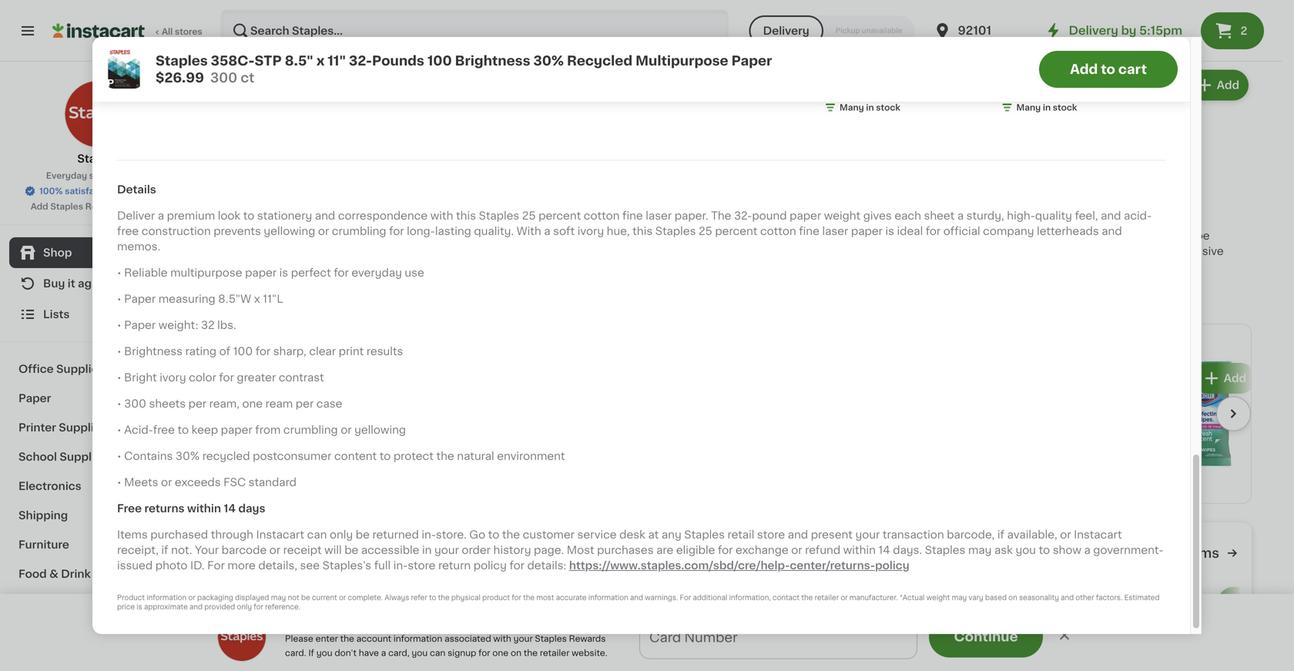 Task type: describe. For each thing, give the bounding box(es) containing it.
canvas
[[1026, 246, 1066, 257]]

supplies for office supplies
[[56, 364, 104, 375]]

pepsi
[[231, 231, 261, 241]]

product
[[117, 595, 145, 602]]

2 horizontal spatial information
[[589, 595, 629, 602]]

to inside deliver a premium look to stationery and correspondence with this staples 25 percent cotton fine laser paper. the 32-pound paper weight gives each sheet a sturdy, high-quality feel, and acid- free construction prevents yellowing or crumbling for long-lasting quality. with a soft ivory hue, this staples 25 percent cotton fine laser paper is ideal for official company letterheads and memos.
[[243, 210, 255, 221]]

have
[[359, 649, 379, 657]]

paper down gives
[[852, 226, 883, 237]]

or right current
[[339, 595, 346, 602]]

avery 1" x 2-5/8" matte clear sure feed technology laser easy peel address labels
[[379, 231, 504, 288]]

staples down the 100%
[[50, 202, 83, 211]]

a inside the items purchased through instacart can only be returned in-store. go to the customer service desk at any staples retail store and present your transaction barcode, if available, or instacart receipt, if not. your barcode or receipt will be accessible in your order history page. most purchases are eligible for exchange or refund within 14 days. staples may ask you to show a government- issued photo id. for more details, see staples's full in-store return policy for details:
[[1085, 545, 1091, 556]]

11" inside 77 xerox vitality vitality 8.5" x 11" 24-pound 97 brightness premium multipurpose printer paper carton
[[1149, 42, 1163, 53]]

company
[[984, 226, 1035, 237]]

2 vitality from the left
[[1075, 42, 1113, 53]]

1 horizontal spatial in
[[867, 103, 874, 112]]

for inside the items purchased through instacart can only be returned in-store. go to the customer service desk at any staples retail store and present your transaction barcode, if available, or instacart receipt, if not. your barcode or receipt will be accessible in your order history page. most purchases are eligible for exchange or refund within 14 days. staples may ask you to show a government- issued photo id. for more details, see staples's full in-store return policy for details:
[[207, 560, 225, 571]]

purchased
[[150, 530, 208, 540]]

multipurpose for staples 358c-stp 8.5" x 11" 32-pounds 100 brightness 30% recycled multipurpose paper
[[876, 277, 948, 288]]

the left the "get"
[[524, 649, 538, 657]]

protect
[[394, 451, 434, 462]]

more button
[[858, 631, 918, 656]]

one inside please enter the account information associated with your staples rewards card. if you don't have a card, you can signup for one on the retailer website.
[[493, 649, 509, 657]]

history
[[494, 545, 531, 556]]

enter
[[316, 635, 338, 643]]

only inside the items purchased through instacart can only be returned in-store. go to the customer service desk at any staples retail store and present your transaction barcode, if available, or instacart receipt, if not. your barcode or receipt will be accessible in your order history page. most purchases are eligible for exchange or refund within 14 days. staples may ask you to show a government- issued photo id. for more details, see staples's full in-store return policy for details:
[[330, 530, 353, 540]]

retailer inside the "product information or packaging displayed may not be current or complete. always refer to the physical product for the most accurate information and warnings. for additional information, contact the retailer or manufacturer. *actual weight may vary based on seasonality and other factors. estimated price is approximate and provided only for reference."
[[815, 595, 839, 602]]

free returns within 14 days
[[117, 503, 266, 514]]

supplies for printer supplies
[[59, 422, 107, 433]]

xerox
[[1002, 42, 1032, 53]]

or left refund
[[792, 545, 803, 556]]

staples logo image for staples
[[64, 80, 132, 148]]

5/8"
[[445, 231, 468, 241]]

memos.
[[117, 241, 160, 252]]

1 horizontal spatial is
[[280, 268, 288, 278]]

the left physical at the bottom of page
[[438, 595, 450, 602]]

only inside the "product information or packaging displayed may not be current or complete. always refer to the physical product for the most accurate information and warnings. for additional information, contact the retailer or manufacturer. *actual weight may vary based on seasonality and other factors. estimated price is approximate and provided only for reference."
[[237, 604, 252, 611]]

0 horizontal spatial this
[[456, 210, 476, 221]]

stick,
[[615, 231, 645, 241]]

• for • meets or exceeds fsc standard
[[117, 477, 121, 488]]

darice 18" x 24" stretched canvas
[[969, 231, 1066, 257]]

technology
[[379, 261, 442, 272]]

100 inside staples 358c-stp 8.5" x 11" 32-pounds 100 brightness 30% recycled multipurpose paper $26.99 300 ct
[[428, 54, 452, 67]]

add link
[[1151, 360, 1295, 468]]

1 vertical spatial 25
[[699, 226, 713, 237]]

300 inside staples 358c-stp 8.5" x 11" 32-pounds 100 brightness 30% recycled multipurpose paper $26.99 300 ct
[[210, 71, 238, 84]]

cart
[[1119, 63, 1147, 76]]

32 for 39 neenah paper southworth j558c 8.5" x 11" 32 pounds linen business paper 250 ct
[[207, 57, 221, 68]]

1 horizontal spatial may
[[952, 595, 967, 602]]

construction
[[142, 226, 211, 237]]

99 for 34
[[411, 211, 423, 219]]

to down 'available,'
[[1039, 545, 1051, 556]]

collection
[[746, 246, 801, 257]]

staples down barcode,
[[925, 545, 966, 556]]

the left most
[[523, 595, 535, 602]]

southworth for 39 neenah paper southworth j568c 8.5" x 11" 32 pounds 100 brightness business paper
[[373, 42, 436, 53]]

each
[[895, 210, 922, 221]]

0 horizontal spatial printer
[[18, 422, 56, 433]]

may inside the items purchased through instacart can only be returned in-store. go to the customer service desk at any staples retail store and present your transaction barcode, if available, or instacart receipt, if not. your barcode or receipt will be accessible in your order history page. most purchases are eligible for exchange or refund within 14 days. staples may ask you to show a government- issued photo id. for more details, see staples's full in-store return policy for details:
[[969, 545, 992, 556]]

0 vertical spatial fine
[[623, 210, 643, 221]]

staples down 'paper.'
[[656, 226, 696, 237]]

full
[[374, 560, 391, 571]]

0 vertical spatial be
[[356, 530, 370, 540]]

save
[[136, 202, 157, 211]]

11" inside 39 neenah paper southworth j568c 8.5" x 11" 32 pounds 100 brightness business paper
[[367, 57, 381, 68]]

lbs.
[[217, 320, 236, 331]]

at inside the items purchased through instacart can only be returned in-store. go to the customer service desk at any staples retail store and present your transaction barcode, if available, or instacart receipt, if not. your barcode or receipt will be accessible in your order history page. most purchases are eligible for exchange or refund within 14 days. staples may ask you to show a government- issued photo id. for more details, see staples's full in-store return policy for details:
[[648, 530, 659, 540]]

or left packaging
[[188, 595, 195, 602]]

0 horizontal spatial 14
[[224, 503, 236, 514]]

close image
[[1057, 628, 1073, 643]]

reference.
[[265, 604, 301, 611]]

92101 button
[[934, 9, 1026, 52]]

with
[[517, 226, 542, 237]]

furniture link
[[9, 530, 187, 560]]

• for • acid-free to keep paper from crumbling or yellowing
[[117, 425, 121, 436]]

add inside treatment tracker modal dialog
[[699, 637, 726, 650]]

8.5" inside 77 xerox vitality vitality 8.5" x 11" 24-pound 97 brightness premium multipurpose printer paper carton
[[1115, 42, 1138, 53]]

roku streaming stick, 4k
[[526, 231, 645, 257]]

pound for 15
[[666, 57, 701, 68]]

brightness inside 18 staples 05029 8.5" x 14" 20 pounds 96 brightness legal size multipurpose paper ream
[[532, 57, 590, 68]]

brightness down • paper weight: 32 lbs.
[[124, 346, 183, 357]]

• for • bright ivory color for greater contrast
[[117, 372, 121, 383]]

premium inside 77 xerox vitality vitality 8.5" x 11" 24-pound 97 brightness premium multipurpose printer paper carton
[[1002, 73, 1050, 84]]

barcode,
[[947, 530, 995, 540]]

30% for staples 358c-stp 8.5" x 11" 32-pounds 100 brightness 30% recycled multipurpose paper
[[883, 261, 907, 272]]

or up • contains 30% recycled postconsumer content to protect the natural environment
[[341, 425, 352, 436]]

32- for staples 358c-stp 8.5" x 11" 32-pounds 100 brightness 30% recycled multipurpose paper
[[838, 246, 856, 257]]

with inside deliver a premium look to stationery and correspondence with this staples 25 percent cotton fine laser paper. the 32-pound paper weight gives each sheet a sturdy, high-quality feel, and acid- free construction prevents yellowing or crumbling for long-lasting quality. with a soft ivory hue, this staples 25 percent cotton fine laser paper is ideal for official company letterheads and memos.
[[431, 210, 453, 221]]

1 vertical spatial this
[[633, 226, 653, 237]]

your
[[195, 545, 219, 556]]

view for view all
[[563, 448, 584, 457]]

weight inside the "product information or packaging displayed may not be current or complete. always refer to the physical product for the most accurate information and warnings. for additional information, contact the retailer or manufacturer. *actual weight may vary based on seasonality and other factors. estimated price is approximate and provided only for reference."
[[927, 595, 950, 602]]

to right go
[[488, 530, 500, 540]]

for right the color
[[219, 372, 234, 383]]

1 vertical spatial in-
[[394, 560, 408, 571]]

to left keep
[[178, 425, 189, 436]]

office
[[18, 364, 54, 375]]

100% satisfaction guarantee button
[[24, 182, 173, 197]]

0 horizontal spatial 300
[[124, 399, 146, 409]]

24"
[[1036, 231, 1054, 241]]

$ 34 99
[[382, 210, 423, 226]]

delivery by 5:15pm
[[1069, 25, 1183, 36]]

deliver
[[117, 210, 155, 221]]

customer
[[523, 530, 575, 540]]

ream
[[266, 399, 293, 409]]

moistener
[[1117, 246, 1172, 257]]

delivery for delivery
[[763, 25, 810, 36]]

staples up eligible
[[685, 530, 725, 540]]

returned
[[373, 530, 419, 540]]

policy inside the items purchased through instacart can only be returned in-store. go to the customer service desk at any staples retail store and present your transaction barcode, if available, or instacart receipt, if not. your barcode or receipt will be accessible in your order history page. most purchases are eligible for exchange or refund within 14 days. staples may ask you to show a government- issued photo id. for more details, see staples's full in-store return policy for details:
[[474, 560, 507, 571]]

$14.99 original price: $19.99 element
[[674, 208, 809, 228]]

$ for 26
[[825, 211, 831, 219]]

printer supplies
[[18, 422, 107, 433]]

a left the soft
[[544, 226, 551, 237]]

item carousel region containing trending now
[[231, 11, 1252, 311]]

• for • reliable multipurpose paper is perfect for everyday use
[[117, 268, 121, 278]]

weight inside deliver a premium look to stationery and correspondence with this staples 25 percent cotton fine laser paper. the 32-pound paper weight gives each sheet a sturdy, high-quality feel, and acid- free construction prevents yellowing or crumbling for long-lasting quality. with a soft ivory hue, this staples 25 percent cotton fine laser paper is ideal for official company letterheads and memos.
[[824, 210, 861, 221]]

• inside get $5 off at staples • add $50.00 to qualify.
[[691, 637, 696, 650]]

supplies inside stock up on shipping supplies staples
[[471, 536, 545, 552]]

the right "contact"
[[802, 595, 813, 602]]

0 horizontal spatial cotton
[[584, 210, 620, 221]]

for down 'displayed'
[[254, 604, 263, 611]]

the inside the items purchased through instacart can only be returned in-store. go to the customer service desk at any staples retail store and present your transaction barcode, if available, or instacart receipt, if not. your barcode or receipt will be accessible in your order history page. most purchases are eligible for exchange or refund within 14 days. staples may ask you to show a government- issued photo id. for more details, see staples's full in-store return policy for details:
[[502, 530, 520, 540]]

stationery
[[257, 210, 312, 221]]

prevents
[[214, 226, 261, 237]]

for inside please enter the account information associated with your staples rewards card. if you don't have a card, you can signup for one on the retailer website.
[[479, 649, 491, 657]]

please enter the account information associated with your staples rewards card. if you don't have a card, you can signup for one on the retailer website.
[[285, 635, 608, 657]]

paper inside staples 358c-stp 8.5" x 11" 32-pounds 100 brightness 30% recycled multipurpose paper $26.99 300 ct
[[732, 54, 773, 67]]

1 many in stock from the left
[[840, 103, 901, 112]]

lists link
[[9, 299, 187, 330]]

brightness inside staples 358c-stp 8.5" x 11" 32-pounds 100 brightness 30% recycled multipurpose paper $26.99 300 ct
[[455, 54, 531, 67]]

$ for 39
[[530, 211, 535, 219]]

0 vertical spatial laser
[[646, 210, 672, 221]]

on inside the "product information or packaging displayed may not be current or complete. always refer to the physical product for the most accurate information and warnings. for additional information, contact the retailer or manufacturer. *actual weight may vary based on seasonality and other factors. estimated price is approximate and provided only for reference."
[[1009, 595, 1018, 602]]

0 horizontal spatial 25
[[522, 210, 536, 221]]

2 horizontal spatial your
[[856, 530, 880, 540]]

eligible
[[677, 545, 716, 556]]

you inside the items purchased through instacart can only be returned in-store. go to the customer service desk at any staples retail store and present your transaction barcode, if available, or instacart receipt, if not. your barcode or receipt will be accessible in your order history page. most purchases are eligible for exchange or refund within 14 days. staples may ask you to show a government- issued photo id. for more details, see staples's full in-store return policy for details:
[[1016, 545, 1037, 556]]

x inside 15 staples 8.5" x 11" 98-bright 24-pound premium multipurpose paper
[[716, 42, 722, 53]]

is inside deliver a premium look to stationery and correspondence with this staples 25 percent cotton fine laser paper. the 32-pound paper weight gives each sheet a sturdy, high-quality feel, and acid- free construction prevents yellowing or crumbling for long-lasting quality. with a soft ivory hue, this staples 25 percent cotton fine laser paper is ideal for official company letterheads and memos.
[[886, 226, 895, 237]]

of
[[219, 346, 231, 357]]

for up clear
[[389, 226, 404, 237]]

5
[[1126, 210, 1137, 226]]

now
[[311, 19, 350, 35]]

staples logo image for please enter the account information associated with your staples rewards card. if you don't have a card, you can signup for one on the retailer website.
[[217, 613, 267, 662]]

0 horizontal spatial one
[[242, 399, 263, 409]]

x inside 'darice 18" x 24" stretched canvas'
[[1027, 231, 1033, 241]]

print
[[339, 346, 364, 357]]

staples inside staples 358c-stp 8.5" x 11" 32-pounds 100 brightness 30% recycled multipurpose paper $26.99 300 ct
[[156, 54, 208, 67]]

Card Number text field
[[640, 616, 917, 659]]

the left the natural
[[437, 451, 454, 462]]

food
[[18, 569, 47, 580]]

and inside the items purchased through instacart can only be returned in-store. go to the customer service desk at any staples retail store and present your transaction barcode, if available, or instacart receipt, if not. your barcode or receipt will be accessible in your order history page. most purchases are eligible for exchange or refund within 14 days. staples may ask you to show a government- issued photo id. for more details, see staples's full in-store return policy for details:
[[788, 530, 809, 540]]

with inside please enter the account information associated with your staples rewards card. if you don't have a card, you can signup for one on the retailer website.
[[494, 635, 512, 643]]

750
[[379, 276, 395, 285]]

or up the details,
[[270, 545, 281, 556]]

everyday
[[46, 171, 87, 180]]

at inside dialog
[[619, 637, 633, 650]]

sheet
[[924, 210, 955, 221]]

paper up 11"l
[[245, 268, 277, 278]]

99 for 39
[[559, 211, 571, 219]]

1 horizontal spatial percent
[[715, 226, 758, 237]]

1 many from the left
[[840, 103, 864, 112]]

shipping link
[[9, 501, 187, 530]]

1 vertical spatial crumbling
[[284, 425, 338, 436]]

x inside staples 358c-stp 8.5" x 11" 32-pounds 100 brightness 30% recycled multipurpose paper
[[949, 231, 955, 241]]

1 horizontal spatial if
[[998, 530, 1005, 540]]

100 inside 39 neenah paper southworth j568c 8.5" x 11" 32 pounds 100 brightness business paper
[[294, 73, 314, 84]]

through
[[211, 530, 253, 540]]

1 horizontal spatial store
[[408, 560, 436, 571]]

shop
[[43, 247, 72, 258]]

0 horizontal spatial 30%
[[176, 451, 200, 462]]

11" inside staples 358c-stp 8.5" x 11" 32-pounds 100 brightness 30% recycled multipurpose paper $26.99 300 ct
[[328, 54, 346, 67]]

stp for staples 358c-stp 8.5" x 11" 32-pounds 100 brightness 30% recycled multipurpose paper $26.99 300 ct
[[255, 54, 282, 67]]

kills 99.9% of cold & flu viruses. image
[[232, 325, 549, 503]]

paper inside 15 staples 8.5" x 11" 98-bright 24-pound premium multipurpose paper
[[722, 73, 754, 84]]

a right save
[[158, 210, 164, 221]]

in inside the items purchased through instacart can only be returned in-store. go to the customer service desk at any staples retail store and present your transaction barcode, if available, or instacart receipt, if not. your barcode or receipt will be accessible in your order history page. most purchases are eligible for exchange or refund within 14 days. staples may ask you to show a government- issued photo id. for more details, see staples's full in-store return policy for details:
[[422, 545, 432, 556]]

service type group
[[750, 15, 915, 46]]

0 vertical spatial all
[[162, 27, 173, 36]]

deliver a premium look to stationery and correspondence with this staples 25 percent cotton fine laser paper. the 32-pound paper weight gives each sheet a sturdy, high-quality feel, and acid- free construction prevents yellowing or crumbling for long-lasting quality. with a soft ivory hue, this staples 25 percent cotton fine laser paper is ideal for official company letterheads and memos.
[[117, 210, 1152, 252]]

or up show
[[1061, 530, 1072, 540]]

pounds for staples 358c-stp 8.5" x 11" 32-pounds 100 brightness 30% recycled multipurpose paper $26.99 300 ct
[[372, 54, 425, 67]]

39 inside 39 neenah paper southworth j558c 8.5" x 11" 32 pounds linen business paper 250 ct
[[126, 22, 148, 38]]

14 inside the items purchased through instacart can only be returned in-store. go to the customer service desk at any staples retail store and present your transaction barcode, if available, or instacart receipt, if not. your barcode or receipt will be accessible in your order history page. most purchases are eligible for exchange or refund within 14 days. staples may ask you to show a government- issued photo id. for more details, see staples's full in-store return policy for details:
[[879, 545, 891, 556]]

add staples rewards to save
[[31, 202, 157, 211]]

trending
[[231, 19, 307, 35]]

x inside avery 1" x 2-5/8" matte clear sure feed technology laser easy peel address labels
[[425, 231, 431, 241]]

refer
[[411, 595, 428, 602]]

greater
[[237, 372, 276, 383]]

continue button
[[929, 616, 1044, 658]]

1 vertical spatial laser
[[823, 226, 849, 237]]

delivery by 5:15pm link
[[1045, 22, 1183, 40]]

1 vertical spatial 2
[[240, 210, 250, 226]]

8.5" inside 15 staples 8.5" x 11" 98-bright 24-pound premium multipurpose paper
[[691, 42, 713, 53]]

paper inside 77 xerox vitality vitality 8.5" x 11" 24-pound 97 brightness premium multipurpose printer paper carton
[[1002, 88, 1033, 99]]

• for • brightness rating of 100 for sharp, clear print results
[[117, 346, 121, 357]]

for left sharp,
[[256, 346, 271, 357]]

sheets
[[149, 399, 186, 409]]

• reliable multipurpose paper is perfect for everyday use
[[117, 268, 424, 278]]

your inside please enter the account information associated with your staples rewards card. if you don't have a card, you can signup for one on the retailer website.
[[514, 635, 533, 643]]

2 many from the left
[[1017, 103, 1041, 112]]

returns
[[144, 503, 185, 514]]

complete.
[[348, 595, 383, 602]]

$ 39 99
[[530, 210, 571, 226]]

please
[[285, 635, 314, 643]]

1 vertical spatial free
[[153, 425, 175, 436]]

meets
[[124, 477, 158, 488]]

34
[[388, 210, 410, 226]]

staples inside stock up on shipping supplies staples
[[284, 559, 326, 569]]

2 stock from the left
[[1053, 103, 1078, 112]]

14 inside $14.99 original price: $19.99 "element"
[[683, 210, 702, 226]]

pound
[[752, 210, 787, 221]]

staples inside 18 staples 05029 8.5" x 14" 20 pounds 96 brightness legal size multipurpose paper ream
[[471, 42, 511, 53]]

39 inside 39 neenah paper southworth j568c 8.5" x 11" 32 pounds 100 brightness business paper
[[303, 22, 325, 38]]

the up "don't"
[[340, 635, 354, 643]]

0 horizontal spatial you
[[317, 649, 333, 657]]

natural
[[457, 451, 494, 462]]

0 horizontal spatial information
[[147, 595, 187, 602]]

for right perfect
[[334, 268, 349, 278]]

32 for 39 neenah paper southworth j568c 8.5" x 11" 32 pounds 100 brightness business paper
[[384, 57, 398, 68]]

to left protect
[[380, 451, 391, 462]]

staples inside staples envelope moistener adhesive
[[1117, 231, 1158, 241]]

neenah for 39 neenah paper southworth j558c 8.5" x 11" 32 pounds linen business paper 250 ct
[[117, 42, 159, 53]]

for down sheet
[[926, 226, 941, 237]]

page.
[[534, 545, 564, 556]]

1 vertical spatial if
[[161, 545, 168, 556]]

2 horizontal spatial in
[[1043, 103, 1051, 112]]

39 inside $ 2 39
[[252, 211, 263, 219]]

pounds inside 39 neenah paper southworth j558c 8.5" x 11" 32 pounds linen business paper 250 ct
[[223, 57, 264, 68]]

$19.99
[[721, 215, 757, 226]]

24- for 15
[[648, 57, 666, 68]]

32- for staples 358c-stp 8.5" x 11" 32-pounds 100 brightness 30% recycled multipurpose paper $26.99 300 ct
[[349, 54, 372, 67]]

recycled
[[202, 451, 250, 462]]

8.5" inside staples 358c-stp 8.5" x 11" 32-pounds 100 brightness 30% recycled multipurpose paper $26.99 300 ct
[[285, 54, 313, 67]]

staples inside please enter the account information associated with your staples rewards card. if you don't have a card, you can signup for one on the retailer website.
[[535, 635, 567, 643]]

website.
[[572, 649, 608, 657]]

business inside 39 neenah paper southworth j568c 8.5" x 11" 32 pounds 100 brightness business paper
[[378, 73, 427, 84]]

stp for staples 358c-stp 8.5" x 11" 32-pounds 100 brightness 30% recycled multipurpose paper
[[900, 231, 921, 241]]

to inside button
[[1102, 63, 1116, 76]]

ideal
[[897, 226, 923, 237]]

0 vertical spatial in-
[[422, 530, 436, 540]]

store.
[[436, 530, 467, 540]]

multipurpose for staples 358c-stp 8.5" x 11" 32-pounds 100 brightness 30% recycled multipurpose paper $26.99 300 ct
[[636, 54, 729, 67]]

8.5" inside 18 staples 05029 8.5" x 14" 20 pounds 96 brightness legal size multipurpose paper ream
[[553, 42, 575, 53]]

ivory inside deliver a premium look to stationery and correspondence with this staples 25 percent cotton fine laser paper. the 32-pound paper weight gives each sheet a sturdy, high-quality feel, and acid- free construction prevents yellowing or crumbling for long-lasting quality. with a soft ivory hue, this staples 25 percent cotton fine laser paper is ideal for official company letterheads and memos.
[[578, 226, 604, 237]]

southworth for 39 neenah paper southworth j558c 8.5" x 11" 32 pounds linen business paper 250 ct
[[196, 42, 260, 53]]

show all 9 items
[[1111, 547, 1220, 560]]

rewards inside add staples rewards to save link
[[85, 202, 123, 211]]

all for 9
[[1151, 547, 1167, 560]]

rewards inside please enter the account information associated with your staples rewards card. if you don't have a card, you can signup for one on the retailer website.
[[569, 635, 606, 643]]

0 vertical spatial within
[[187, 503, 221, 514]]

0 horizontal spatial ivory
[[160, 372, 186, 383]]

receipt
[[283, 545, 322, 556]]

forest
[[721, 292, 756, 303]]

instacart logo image
[[52, 22, 145, 40]]

1 horizontal spatial you
[[412, 649, 428, 657]]

clear
[[309, 346, 336, 357]]

soda
[[264, 231, 292, 241]]

to inside the "product information or packaging displayed may not be current or complete. always refer to the physical product for the most accurate information and warnings. for additional information, contact the retailer or manufacturer. *actual weight may vary based on seasonality and other factors. estimated price is approximate and provided only for reference."
[[429, 595, 436, 602]]

11" inside 39 neenah paper southworth j558c 8.5" x 11" 32 pounds linen business paper 250 ct
[[190, 57, 204, 68]]

show
[[1053, 545, 1082, 556]]

2 per from the left
[[296, 399, 314, 409]]

lasting
[[435, 226, 472, 237]]

1 vertical spatial store
[[758, 530, 785, 540]]

estimated
[[1125, 595, 1160, 602]]

printer inside 77 xerox vitality vitality 8.5" x 11" 24-pound 97 brightness premium multipurpose printer paper carton
[[1127, 73, 1163, 84]]

for down history
[[510, 560, 525, 571]]

supplies for school supplies
[[60, 452, 108, 462]]

store inside 'everyday store prices' link
[[89, 171, 112, 180]]



Task type: locate. For each thing, give the bounding box(es) containing it.
recycled inside staples 358c-stp 8.5" x 11" 32-pounds 100 brightness 30% recycled multipurpose paper $26.99 300 ct
[[567, 54, 633, 67]]

1 southworth from the left
[[196, 42, 260, 53]]

1 $ from the left
[[234, 211, 240, 219]]

0 horizontal spatial rewards
[[85, 202, 123, 211]]

1 stock from the left
[[876, 103, 901, 112]]

1 horizontal spatial all
[[1151, 547, 1167, 560]]

multipurpose inside 18 staples 05029 8.5" x 14" 20 pounds 96 brightness legal size multipurpose paper ream
[[496, 73, 568, 84]]

view all link
[[563, 360, 701, 459]]

weight:
[[159, 320, 198, 331]]

$ up 'official'
[[972, 211, 978, 219]]

0 vertical spatial item carousel region
[[231, 11, 1252, 311]]

current
[[312, 595, 337, 602]]

$ inside $ 2 39
[[234, 211, 240, 219]]

0 vertical spatial ct
[[241, 71, 255, 84]]

cotton up hue,
[[584, 210, 620, 221]]

staples up $26.99
[[156, 54, 208, 67]]

percent up the soft
[[539, 210, 581, 221]]

add to cart button
[[1040, 51, 1178, 88]]

optical
[[753, 277, 792, 288]]

1 vertical spatial your
[[435, 545, 459, 556]]

$ inside $ 26 99
[[825, 211, 831, 219]]

product group containing 12
[[969, 67, 1105, 271]]

0 vertical spatial one
[[242, 399, 263, 409]]

you down 'available,'
[[1016, 545, 1037, 556]]

99 inside $ 14 99
[[703, 211, 715, 219]]

2 vertical spatial your
[[514, 635, 533, 643]]

staples down 26
[[822, 231, 862, 241]]

staples logo image up 'everyday store prices' link
[[64, 80, 132, 148]]

1 horizontal spatial fine
[[799, 226, 820, 237]]

2 southworth from the left
[[373, 42, 436, 53]]

multipurpose inside staples 358c-stp 8.5" x 11" 32-pounds 100 brightness 30% recycled multipurpose paper $26.99 300 ct
[[636, 54, 729, 67]]

pound down 15
[[666, 57, 701, 68]]

$39.99 original price: $49.99 element
[[526, 208, 662, 228]]

or inside deliver a premium look to stationery and correspondence with this staples 25 percent cotton fine laser paper. the 32-pound paper weight gives each sheet a sturdy, high-quality feel, and acid- free construction prevents yellowing or crumbling for long-lasting quality. with a soft ivory hue, this staples 25 percent cotton fine laser paper is ideal for official company letterheads and memos.
[[318, 226, 329, 237]]

pounds for staples 358c-stp 8.5" x 11" 32-pounds 100 brightness 30% recycled multipurpose paper
[[856, 246, 897, 257]]

0 horizontal spatial only
[[237, 604, 252, 611]]

card,
[[388, 649, 410, 657]]

retail
[[728, 530, 755, 540]]

shipping
[[18, 510, 68, 521], [391, 536, 467, 552]]

39 inside $39.99 original price: $49.99 element
[[535, 210, 557, 226]]

vitality up 97
[[1035, 42, 1073, 53]]

99 inside $ 26 99
[[854, 211, 865, 219]]

m317
[[674, 246, 702, 257]]

32- inside staples 358c-stp 8.5" x 11" 32-pounds 100 brightness 30% recycled multipurpose paper $26.99 300 ct
[[349, 54, 372, 67]]

x down sheet
[[949, 231, 955, 241]]

this
[[456, 210, 476, 221], [633, 226, 653, 237]]

shipping up furniture at the left bottom of the page
[[18, 510, 68, 521]]

1 horizontal spatial ct
[[241, 71, 255, 84]]

labels
[[453, 277, 488, 288]]

1 policy from the left
[[474, 560, 507, 571]]

look
[[218, 210, 241, 221]]

for down your
[[207, 560, 225, 571]]

ivory
[[578, 226, 604, 237], [160, 372, 186, 383]]

only
[[330, 530, 353, 540], [237, 604, 252, 611]]

4 $ from the left
[[677, 211, 683, 219]]

pound for 77
[[1020, 57, 1055, 68]]

1 horizontal spatial retailer
[[815, 595, 839, 602]]

retailer left $5
[[540, 649, 570, 657]]

0 horizontal spatial staples logo image
[[64, 80, 132, 148]]

• meets or exceeds fsc standard
[[117, 477, 297, 488]]

clorox image
[[563, 360, 590, 388]]

most
[[567, 545, 595, 556]]

food & drink link
[[9, 560, 187, 589]]

24- down xerox
[[1002, 57, 1020, 68]]

32 inside 39 neenah paper southworth j558c 8.5" x 11" 32 pounds linen business paper 250 ct
[[207, 57, 221, 68]]

on up full
[[366, 536, 387, 552]]

0 vertical spatial all
[[1106, 21, 1119, 32]]

$50.00
[[729, 637, 777, 650]]

0 vertical spatial your
[[856, 530, 880, 540]]

logitech
[[674, 231, 722, 241]]

0 horizontal spatial laser
[[646, 210, 672, 221]]

for right warnings. on the bottom of page
[[680, 595, 691, 602]]

• for • paper weight: 32 lbs.
[[117, 320, 121, 331]]

for right product
[[512, 595, 522, 602]]

32- inside deliver a premium look to stationery and correspondence with this staples 25 percent cotton fine laser paper. the 32-pound paper weight gives each sheet a sturdy, high-quality feel, and acid- free construction prevents yellowing or crumbling for long-lasting quality. with a soft ivory hue, this staples 25 percent cotton fine laser paper is ideal for official company letterheads and memos.
[[734, 210, 752, 221]]

0 vertical spatial store
[[89, 171, 112, 180]]

item carousel region
[[231, 11, 1252, 311], [630, 584, 1284, 671]]

1 vertical spatial fine
[[799, 226, 820, 237]]

may left vary
[[952, 595, 967, 602]]

25 up with
[[522, 210, 536, 221]]

shipping up "return"
[[391, 536, 467, 552]]

12
[[978, 210, 996, 226]]

1 horizontal spatial your
[[514, 635, 533, 643]]

1 horizontal spatial cotton
[[761, 226, 797, 237]]

2 vertical spatial store
[[408, 560, 436, 571]]

many in stock
[[840, 103, 901, 112], [1017, 103, 1078, 112]]

x right j568c
[[359, 57, 365, 68]]

staples inside treatment tracker modal dialog
[[636, 637, 688, 650]]

1 horizontal spatial premium
[[1002, 73, 1050, 84]]

ct right 250 at the top left of page
[[136, 88, 145, 96]]

None search field
[[220, 9, 730, 52]]

14 left days
[[224, 503, 236, 514]]

delivery inside button
[[763, 25, 810, 36]]

be up staples's at the bottom of the page
[[345, 545, 359, 556]]

laser
[[445, 261, 475, 272]]

recycled down $ 26 99
[[822, 277, 873, 288]]

always
[[385, 595, 409, 602]]

all
[[1106, 21, 1119, 32], [1151, 547, 1167, 560]]

shipping inside shipping link
[[18, 510, 68, 521]]

ivory up sheets
[[160, 372, 186, 383]]

0 vertical spatial percent
[[539, 210, 581, 221]]

0 horizontal spatial 358c-
[[211, 54, 255, 67]]

fine up stick, at the top of the page
[[623, 210, 643, 221]]

staples 358c-stp 8.5" x 11" 32-pounds 100 brightness 30% recycled multipurpose paper $26.99 300 ct
[[156, 54, 773, 84]]

show
[[1111, 547, 1148, 560]]

2 inside button
[[1241, 25, 1248, 36]]

policy down order
[[474, 560, 507, 571]]

stp inside staples 358c-stp 8.5" x 11" 32-pounds 100 brightness 30% recycled multipurpose paper
[[900, 231, 921, 241]]

information up approximate
[[147, 595, 187, 602]]

1 instacart from the left
[[256, 530, 304, 540]]

$ for 14
[[677, 211, 683, 219]]

1 horizontal spatial many
[[1017, 103, 1041, 112]]

0 vertical spatial 32-
[[349, 54, 372, 67]]

https://www.staples.com/sbd/cre/help-center/returns-policy
[[569, 560, 910, 571]]

99 for 26
[[854, 211, 865, 219]]

• for • paper measuring 8.5"w x 11"l
[[117, 294, 121, 305]]

300
[[210, 71, 238, 84], [124, 399, 146, 409]]

paper
[[162, 42, 194, 53], [339, 42, 370, 53], [732, 54, 773, 67], [201, 73, 233, 84], [571, 73, 602, 84], [722, 73, 754, 84], [294, 88, 326, 99], [1002, 88, 1033, 99], [822, 292, 853, 303], [124, 294, 156, 305], [124, 320, 156, 331], [18, 393, 51, 404]]

brightness down $ 26 99
[[822, 261, 880, 272]]

rewards up website.
[[569, 635, 606, 643]]

0 horizontal spatial all
[[1106, 21, 1119, 32]]

$ up with
[[530, 211, 535, 219]]

brightness inside staples 358c-stp 8.5" x 11" 32-pounds 100 brightness 30% recycled multipurpose paper
[[822, 261, 880, 272]]

300 up acid-
[[124, 399, 146, 409]]

x down (10+)
[[1140, 42, 1147, 53]]

information,
[[729, 595, 771, 602]]

contact
[[773, 595, 800, 602]]

staples logo image
[[64, 80, 132, 148], [217, 613, 267, 662]]

0 vertical spatial with
[[431, 210, 453, 221]]

1 horizontal spatial 2
[[1241, 25, 1248, 36]]

1 vertical spatial ivory
[[160, 372, 186, 383]]

1 horizontal spatial at
[[648, 530, 659, 540]]

1 vertical spatial weight
[[927, 595, 950, 602]]

0 vertical spatial printer
[[1127, 73, 1163, 84]]

only up will
[[330, 530, 353, 540]]

ct right 750 at the left of page
[[397, 276, 406, 285]]

1 horizontal spatial within
[[844, 545, 876, 556]]

$ for 5
[[1120, 211, 1126, 219]]

ream
[[471, 88, 502, 99]]

0 horizontal spatial bright
[[124, 372, 157, 383]]

1 horizontal spatial information
[[394, 635, 443, 643]]

1 horizontal spatial this
[[633, 226, 653, 237]]

office supplies link
[[9, 355, 187, 384]]

1 vertical spatial retailer
[[540, 649, 570, 657]]

2 99 from the left
[[559, 211, 571, 219]]

results
[[367, 346, 403, 357]]

99 up 'logitech'
[[703, 211, 715, 219]]

staples inside staples 358c-stp 8.5" x 11" 32-pounds 100 brightness 30% recycled multipurpose paper
[[822, 231, 862, 241]]

staples up quality.
[[479, 210, 520, 221]]

your left the "get"
[[514, 635, 533, 643]]

is inside the "product information or packaging displayed may not be current or complete. always refer to the physical product for the most accurate information and warnings. for additional information, contact the retailer or manufacturer. *actual weight may vary based on seasonality and other factors. estimated price is approximate and provided only for reference."
[[137, 604, 142, 611]]

all left '9'
[[1151, 547, 1167, 560]]

brightness
[[455, 54, 531, 67], [532, 57, 590, 68], [1073, 57, 1132, 68], [316, 73, 375, 84], [822, 261, 880, 272], [124, 346, 183, 357]]

ct inside item carousel region
[[397, 276, 406, 285]]

in- right full
[[394, 560, 408, 571]]

within inside the items purchased through instacart can only be returned in-store. go to the customer service desk at any staples retail store and present your transaction barcode, if available, or instacart receipt, if not. your barcode or receipt will be accessible in your order history page. most purchases are eligible for exchange or refund within 14 days. staples may ask you to show a government- issued photo id. for more details, see staples's full in-store return policy for details:
[[844, 545, 876, 556]]

x right 1" on the top left
[[425, 231, 431, 241]]

furniture
[[18, 539, 69, 550]]

$ inside $ 14 99
[[677, 211, 683, 219]]

a right the have
[[381, 649, 386, 657]]

1 vitality from the left
[[1035, 42, 1073, 53]]

358c- for staples 358c-stp 8.5" x 11" 32-pounds 100 brightness 30% recycled multipurpose paper
[[865, 231, 900, 241]]

1 horizontal spatial bright
[[761, 42, 794, 53]]

0 vertical spatial 300
[[210, 71, 238, 84]]

24-
[[648, 57, 666, 68], [1002, 57, 1020, 68]]

to inside treatment tracker modal dialog
[[780, 637, 794, 650]]

11" down the now
[[328, 54, 346, 67]]

99 for 5
[[1138, 211, 1150, 219]]

go
[[470, 530, 486, 540]]

staples down receipt
[[284, 559, 326, 569]]

a inside please enter the account information associated with your staples rewards card. if you don't have a card, you can signup for one on the retailer website.
[[381, 649, 386, 657]]

business
[[150, 73, 199, 84], [378, 73, 427, 84]]

2 horizontal spatial store
[[758, 530, 785, 540]]

99 up the soft
[[559, 211, 571, 219]]

shipping inside stock up on shipping supplies staples
[[391, 536, 467, 552]]

2 vertical spatial is
[[137, 604, 142, 611]]

6 $ from the left
[[972, 211, 978, 219]]

paper down • 300 sheets per ream, one ream per case
[[221, 425, 253, 436]]

8.5" inside 39 neenah paper southworth j558c 8.5" x 11" 32 pounds linen business paper 250 ct
[[156, 57, 179, 68]]

11" down 5:15pm on the right top of the page
[[1149, 42, 1163, 53]]

premium inside 15 staples 8.5" x 11" 98-bright 24-pound premium multipurpose paper
[[704, 57, 752, 68]]

1 horizontal spatial shipping
[[391, 536, 467, 552]]

postconsumer
[[253, 451, 332, 462]]

1 horizontal spatial 30%
[[534, 54, 564, 67]]

x inside 39 neenah paper southworth j558c 8.5" x 11" 32 pounds linen business paper 250 ct
[[181, 57, 188, 68]]

0 vertical spatial bright
[[761, 42, 794, 53]]

displayed
[[235, 595, 269, 602]]

retailer down center/returns-
[[815, 595, 839, 602]]

multipurpose for 18 staples 05029 8.5" x 14" 20 pounds 96 brightness legal size multipurpose paper ream
[[496, 73, 568, 84]]

neenah inside 39 neenah paper southworth j558c 8.5" x 11" 32 pounds linen business paper 250 ct
[[117, 42, 159, 53]]

5 99 from the left
[[997, 211, 1009, 219]]

2 24- from the left
[[1002, 57, 1020, 68]]

4 99 from the left
[[854, 211, 865, 219]]

keep
[[192, 425, 218, 436]]

7 $ from the left
[[1120, 211, 1126, 219]]

add inside button
[[1071, 63, 1098, 76]]

8.5" inside 39 neenah paper southworth j568c 8.5" x 11" 32 pounds 100 brightness business paper
[[334, 57, 356, 68]]

1 horizontal spatial vitality
[[1075, 42, 1113, 53]]

or right meets
[[161, 477, 172, 488]]

3 99 from the left
[[703, 211, 715, 219]]

may up "reference." at left bottom
[[271, 595, 286, 602]]

30% inside staples 358c-stp 8.5" x 11" 32-pounds 100 brightness 30% recycled multipurpose paper $26.99 300 ct
[[534, 54, 564, 67]]

2 policy from the left
[[876, 560, 910, 571]]

may down barcode,
[[969, 545, 992, 556]]

0 vertical spatial 30%
[[534, 54, 564, 67]]

paper inside staples 358c-stp 8.5" x 11" 32-pounds 100 brightness 30% recycled multipurpose paper
[[822, 292, 853, 303]]

southworth inside 39 neenah paper southworth j568c 8.5" x 11" 32 pounds 100 brightness business paper
[[373, 42, 436, 53]]

8.5" inside staples 358c-stp 8.5" x 11" 32-pounds 100 brightness 30% recycled multipurpose paper
[[924, 231, 946, 241]]

product
[[483, 595, 510, 602]]

receipt,
[[117, 545, 159, 556]]

retailer inside please enter the account information associated with your staples rewards card. if you don't have a card, you can signup for one on the retailer website.
[[540, 649, 570, 657]]

$ for 2
[[234, 211, 240, 219]]

paper left 26
[[790, 210, 822, 221]]

j568c
[[294, 57, 331, 68]]

one right signup
[[493, 649, 509, 657]]

$ for 12
[[972, 211, 978, 219]]

1"
[[412, 231, 422, 241]]

yellowing
[[264, 226, 315, 237], [355, 425, 406, 436]]

11" down 26
[[822, 246, 836, 257]]

all
[[162, 27, 173, 36], [586, 448, 597, 457]]

or left the manufacturer.
[[841, 595, 848, 602]]

05029
[[514, 42, 550, 53]]

on left the "get"
[[511, 649, 522, 657]]

streaming
[[557, 231, 613, 241]]

97
[[1058, 57, 1071, 68]]

product group
[[969, 67, 1105, 271], [1117, 67, 1252, 271], [654, 584, 775, 671], [781, 584, 902, 671], [909, 584, 1030, 671], [1036, 584, 1157, 671], [1163, 584, 1284, 671]]

issued
[[117, 560, 153, 571]]

southworth inside 39 neenah paper southworth j558c 8.5" x 11" 32 pounds linen business paper 250 ct
[[196, 42, 260, 53]]

information inside please enter the account information associated with your staples rewards card. if you don't have a card, you can signup for one on the retailer website.
[[394, 635, 443, 643]]

1 horizontal spatial recycled
[[822, 277, 873, 288]]

all left 'by'
[[1106, 21, 1119, 32]]

5 $ from the left
[[825, 211, 831, 219]]

everyday store prices
[[46, 171, 141, 180]]

free inside deliver a premium look to stationery and correspondence with this staples 25 percent cotton fine laser paper. the 32-pound paper weight gives each sheet a sturdy, high-quality feel, and acid- free construction prevents yellowing or crumbling for long-lasting quality. with a soft ivory hue, this staples 25 percent cotton fine laser paper is ideal for official company letterheads and memos.
[[117, 226, 139, 237]]

1 horizontal spatial 24-
[[1002, 57, 1020, 68]]

on inside stock up on shipping supplies staples
[[366, 536, 387, 552]]

0 horizontal spatial may
[[271, 595, 286, 602]]

8.5" up $26.99
[[156, 57, 179, 68]]

2 pound from the left
[[1020, 57, 1055, 68]]

everyday store prices link
[[46, 170, 151, 182]]

2 horizontal spatial you
[[1016, 545, 1037, 556]]

get
[[547, 637, 573, 650]]

30%
[[534, 54, 564, 67], [883, 261, 907, 272], [176, 451, 200, 462]]

3 $ from the left
[[530, 211, 535, 219]]

• for • 300 sheets per ream, one ream per case
[[117, 399, 121, 409]]

1 99 from the left
[[411, 211, 423, 219]]

staples
[[471, 42, 511, 53], [648, 42, 688, 53], [156, 54, 208, 67], [77, 153, 119, 164], [50, 202, 83, 211], [479, 210, 520, 221], [656, 226, 696, 237], [822, 231, 862, 241], [1117, 231, 1158, 241], [685, 530, 725, 540], [925, 545, 966, 556], [284, 559, 326, 569], [535, 635, 567, 643], [636, 637, 688, 650]]

southworth
[[196, 42, 260, 53], [373, 42, 436, 53]]

multipurpose inside 15 staples 8.5" x 11" 98-bright 24-pound premium multipurpose paper
[[648, 73, 720, 84]]

pounds inside staples 358c-stp 8.5" x 11" 32-pounds 100 brightness 30% recycled multipurpose paper $26.99 300 ct
[[372, 54, 425, 67]]

2 horizontal spatial 14
[[879, 545, 891, 556]]

product group containing 5
[[1117, 67, 1252, 271]]

1 vertical spatial all
[[1151, 547, 1167, 560]]

99 for 12
[[997, 211, 1009, 219]]

this right hue,
[[633, 226, 653, 237]]

for up the https://www.staples.com/sbd/cre/help-center/returns-policy
[[718, 545, 733, 556]]

0 horizontal spatial store
[[89, 171, 112, 180]]

0 horizontal spatial 2
[[240, 210, 250, 226]]

$ right feel,
[[1120, 211, 1126, 219]]

multipurpose
[[170, 268, 242, 278]]

off
[[596, 637, 616, 650]]

18 staples 05029 8.5" x 14" 20 pounds 96 brightness legal size multipurpose paper ream
[[471, 22, 622, 99]]

0 horizontal spatial pound
[[666, 57, 701, 68]]

6 99 from the left
[[1138, 211, 1150, 219]]

if up ask
[[998, 530, 1005, 540]]

pounds for 18 staples 05029 8.5" x 14" 20 pounds 96 brightness legal size multipurpose paper ream
[[471, 57, 512, 68]]

24- inside 77 xerox vitality vitality 8.5" x 11" 24-pound 97 brightness premium multipurpose printer paper carton
[[1002, 57, 1020, 68]]

photo
[[155, 560, 188, 571]]

24- for 77
[[1002, 57, 1020, 68]]

1 vertical spatial rewards
[[569, 635, 606, 643]]

brightness inside 39 neenah paper southworth j568c 8.5" x 11" 32 pounds 100 brightness business paper
[[316, 73, 375, 84]]

358c- down trending at top
[[211, 54, 255, 67]]

pounds inside 18 staples 05029 8.5" x 14" 20 pounds 96 brightness legal size multipurpose paper ream
[[471, 57, 512, 68]]

crumbling inside deliver a premium look to stationery and correspondence with this staples 25 percent cotton fine laser paper. the 32-pound paper weight gives each sheet a sturdy, high-quality feel, and acid- free construction prevents yellowing or crumbling for long-lasting quality. with a soft ivory hue, this staples 25 percent cotton fine laser paper is ideal for official company letterheads and memos.
[[332, 226, 387, 237]]

0 horizontal spatial on
[[366, 536, 387, 552]]

ct down trending at top
[[241, 71, 255, 84]]

pounds inside 39 neenah paper southworth j568c 8.5" x 11" 32 pounds 100 brightness business paper
[[400, 57, 441, 68]]

0 horizontal spatial many
[[840, 103, 864, 112]]

1 horizontal spatial in-
[[422, 530, 436, 540]]

1 vertical spatial be
[[345, 545, 359, 556]]

358c- inside staples 358c-stp 8.5" x 11" 32-pounds 100 brightness 30% recycled multipurpose paper $26.99 300 ct
[[211, 54, 255, 67]]

96
[[515, 57, 529, 68]]

99 inside $ 5 99
[[1138, 211, 1150, 219]]

32- down the now
[[349, 54, 372, 67]]

99 for 14
[[703, 211, 715, 219]]

11" inside 15 staples 8.5" x 11" 98-bright 24-pound premium multipurpose paper
[[725, 42, 739, 53]]

358c-
[[211, 54, 255, 67], [865, 231, 900, 241]]

20
[[607, 42, 621, 53]]

$ for 34
[[382, 211, 388, 219]]

free down deliver
[[117, 226, 139, 237]]

brightness up "size"
[[455, 54, 531, 67]]

ct inside staples 358c-stp 8.5" x 11" 32-pounds 100 brightness 30% recycled multipurpose paper $26.99 300 ct
[[241, 71, 255, 84]]

1 24- from the left
[[648, 57, 666, 68]]

is
[[886, 226, 895, 237], [280, 268, 288, 278], [137, 604, 142, 611]]

x inside 39 neenah paper southworth j568c 8.5" x 11" 32 pounds 100 brightness business paper
[[359, 57, 365, 68]]

2 vertical spatial 30%
[[176, 451, 200, 462]]

brightness down delivery by 5:15pm 'link'
[[1073, 57, 1132, 68]]

1 horizontal spatial free
[[153, 425, 175, 436]]

bright inside 15 staples 8.5" x 11" 98-bright 24-pound premium multipurpose paper
[[761, 42, 794, 53]]

floral
[[759, 292, 788, 303]]

358c- for staples 358c-stp 8.5" x 11" 32-pounds 100 brightness 30% recycled multipurpose paper $26.99 300 ct
[[211, 54, 255, 67]]

laser
[[646, 210, 672, 221], [823, 226, 849, 237]]

0 horizontal spatial free
[[117, 226, 139, 237]]

32 inside 39 neenah paper southworth j568c 8.5" x 11" 32 pounds 100 brightness business paper
[[384, 57, 398, 68]]

0 horizontal spatial can
[[307, 530, 327, 540]]

item carousel region containing add
[[630, 584, 1284, 671]]

yellowing inside deliver a premium look to stationery and correspondence with this staples 25 percent cotton fine laser paper. the 32-pound paper weight gives each sheet a sturdy, high-quality feel, and acid- free construction prevents yellowing or crumbling for long-lasting quality. with a soft ivory hue, this staples 25 percent cotton fine laser paper is ideal for official company letterheads and memos.
[[264, 226, 315, 237]]

1 vertical spatial 358c-
[[865, 231, 900, 241]]

0 vertical spatial only
[[330, 530, 353, 540]]

1 horizontal spatial all
[[586, 448, 597, 457]]

0 vertical spatial for
[[207, 560, 225, 571]]

2 $ from the left
[[382, 211, 388, 219]]

to left save
[[125, 202, 134, 211]]

staples up 'everyday store prices' link
[[77, 153, 119, 164]]

on right based
[[1009, 595, 1018, 602]]

per down the color
[[189, 399, 207, 409]]

1 business from the left
[[150, 73, 199, 84]]

business inside 39 neenah paper southworth j558c 8.5" x 11" 32 pounds linen business paper 250 ct
[[150, 73, 199, 84]]

crumbling up postconsumer
[[284, 425, 338, 436]]

on inside please enter the account information associated with your staples rewards card. if you don't have a card, you can signup for one on the retailer website.
[[511, 649, 522, 657]]

99 inside "$ 34 99"
[[411, 211, 423, 219]]

25
[[522, 210, 536, 221], [699, 226, 713, 237]]

treatment tracker modal dialog
[[200, 616, 1283, 671]]

premium down 98-
[[704, 57, 752, 68]]

packaging
[[197, 595, 233, 602]]

100 inside staples 358c-stp 8.5" x 11" 32-pounds 100 brightness 30% recycled multipurpose paper
[[900, 246, 920, 257]]

stp inside staples 358c-stp 8.5" x 11" 32-pounds 100 brightness 30% recycled multipurpose paper $26.99 300 ct
[[255, 54, 282, 67]]

2 neenah from the left
[[294, 42, 336, 53]]

1 vertical spatial only
[[237, 604, 252, 611]]

1 pound from the left
[[666, 57, 701, 68]]

0 vertical spatial 358c-
[[211, 54, 255, 67]]

to right $50.00
[[780, 637, 794, 650]]

the up history
[[502, 530, 520, 540]]

$ inside $ 12 99
[[972, 211, 978, 219]]

delivery for delivery by 5:15pm
[[1069, 25, 1119, 36]]

drink
[[61, 569, 91, 580]]

buy
[[43, 278, 65, 289]]

printer
[[1127, 73, 1163, 84], [18, 422, 56, 433]]

1 horizontal spatial one
[[493, 649, 509, 657]]

1 horizontal spatial for
[[680, 595, 691, 602]]

wireless
[[758, 261, 804, 272]]

39 up j558c
[[126, 22, 148, 38]]

a up 'official'
[[958, 210, 964, 221]]

pound down xerox
[[1020, 57, 1055, 68]]

adhesive
[[1175, 246, 1224, 257]]

0 horizontal spatial instacart
[[256, 530, 304, 540]]

to up prevents
[[243, 210, 255, 221]]

continue
[[954, 630, 1019, 644]]

0 vertical spatial can
[[307, 530, 327, 540]]

0 vertical spatial 25
[[522, 210, 536, 221]]

0 horizontal spatial retailer
[[540, 649, 570, 657]]

premium
[[167, 210, 215, 221]]

neenah up j568c
[[294, 42, 336, 53]]

99 inside $ 12 99
[[997, 211, 1009, 219]]

neenah for 39 neenah paper southworth j568c 8.5" x 11" 32 pounds 100 brightness business paper
[[294, 42, 336, 53]]

2 instacart from the left
[[1074, 530, 1123, 540]]

this up lasting
[[456, 210, 476, 221]]

8.5" left 98-
[[691, 42, 713, 53]]

8.5" left x
[[553, 42, 575, 53]]

your right present at the right bottom of page
[[856, 530, 880, 540]]

1 horizontal spatial neenah
[[294, 42, 336, 53]]

1 vertical spatial printer
[[18, 422, 56, 433]]

• for • contains 30% recycled postconsumer content to protect the natural environment
[[117, 451, 121, 462]]

crumbling down correspondence on the left top of the page
[[332, 226, 387, 237]]

1 vertical spatial recycled
[[822, 277, 873, 288]]

cotton down pound
[[761, 226, 797, 237]]

0 vertical spatial is
[[886, 226, 895, 237]]

32- down $ 26 99
[[838, 246, 856, 257]]

recycled for staples 358c-stp 8.5" x 11" 32-pounds 100 brightness 30% recycled multipurpose paper
[[822, 277, 873, 288]]

$ inside $ 5 99
[[1120, 211, 1126, 219]]

0 vertical spatial yellowing
[[264, 226, 315, 237]]

1 neenah from the left
[[117, 42, 159, 53]]

1 horizontal spatial yellowing
[[355, 425, 406, 436]]

0 horizontal spatial delivery
[[763, 25, 810, 36]]

for
[[389, 226, 404, 237], [926, 226, 941, 237], [334, 268, 349, 278], [256, 346, 271, 357], [219, 372, 234, 383], [718, 545, 733, 556], [510, 560, 525, 571], [512, 595, 522, 602], [254, 604, 263, 611], [479, 649, 491, 657]]

refund
[[805, 545, 841, 556]]

all inside popup button
[[1106, 21, 1119, 32]]

30% down ideal
[[883, 261, 907, 272]]

0 vertical spatial retailer
[[815, 595, 839, 602]]

multipurpose for 77 xerox vitality vitality 8.5" x 11" 24-pound 97 brightness premium multipurpose printer paper carton
[[1053, 73, 1125, 84]]

stores
[[175, 27, 202, 36]]

multipurpose inside staples 358c-stp 8.5" x 11" 32-pounds 100 brightness 30% recycled multipurpose paper
[[876, 277, 948, 288]]

can inside the items purchased through instacart can only be returned in-store. go to the customer service desk at any staples retail store and present your transaction barcode, if available, or instacart receipt, if not. your barcode or receipt will be accessible in your order history page. most purchases are eligible for exchange or refund within 14 days. staples may ask you to show a government- issued photo id. for more details, see staples's full in-store return policy for details:
[[307, 530, 327, 540]]

2 many in stock from the left
[[1017, 103, 1078, 112]]

staples up the moistener
[[1117, 231, 1158, 241]]

for inside the "product information or packaging displayed may not be current or complete. always refer to the physical product for the most accurate information and warnings. for additional information, contact the retailer or manufacturer. *actual weight may vary based on seasonality and other factors. estimated price is approximate and provided only for reference."
[[680, 595, 691, 602]]

recycled for staples 358c-stp 8.5" x 11" 32-pounds 100 brightness 30% recycled multipurpose paper $26.99 300 ct
[[567, 54, 633, 67]]

pound inside 15 staples 8.5" x 11" 98-bright 24-pound premium multipurpose paper
[[666, 57, 701, 68]]

30% for staples 358c-stp 8.5" x 11" 32-pounds 100 brightness 30% recycled multipurpose paper $26.99 300 ct
[[534, 54, 564, 67]]

0 vertical spatial this
[[456, 210, 476, 221]]

1 horizontal spatial many in stock
[[1017, 103, 1078, 112]]

x left 11"l
[[254, 294, 260, 305]]

pound
[[666, 57, 701, 68], [1020, 57, 1055, 68]]

within down the • meets or exceeds fsc standard
[[187, 503, 221, 514]]

0 horizontal spatial business
[[150, 73, 199, 84]]

view for view all (10+)
[[1077, 21, 1104, 32]]

2 business from the left
[[378, 73, 427, 84]]

1 vertical spatial on
[[1009, 595, 1018, 602]]

0 vertical spatial 14
[[683, 210, 702, 226]]

be inside the "product information or packaging displayed may not be current or complete. always refer to the physical product for the most accurate information and warnings. for additional information, contact the retailer or manufacturer. *actual weight may vary based on seasonality and other factors. estimated price is approximate and provided only for reference."
[[301, 595, 310, 602]]

0 vertical spatial stp
[[255, 54, 282, 67]]

paper inside 'paper' link
[[18, 393, 51, 404]]

brightness inside 77 xerox vitality vitality 8.5" x 11" 24-pound 97 brightness premium multipurpose printer paper carton
[[1073, 57, 1132, 68]]

0 horizontal spatial within
[[187, 503, 221, 514]]

11" inside staples 358c-stp 8.5" x 11" 32-pounds 100 brightness 30% recycled multipurpose paper
[[822, 246, 836, 257]]

750 ct
[[379, 276, 406, 285]]

quality.
[[474, 226, 514, 237]]

1 per from the left
[[189, 399, 207, 409]]

all for (10+)
[[1106, 21, 1119, 32]]



Task type: vqa. For each thing, say whether or not it's contained in the screenshot.
Business to the left
yes



